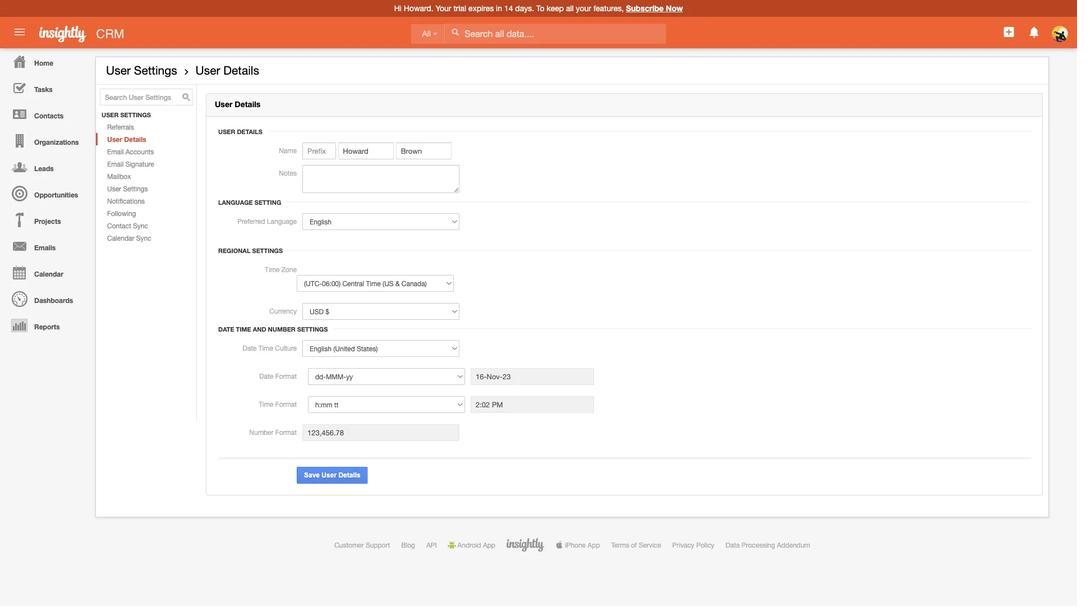 Task type: vqa. For each thing, say whether or not it's contained in the screenshot.
8th Follow icon from the bottom
no



Task type: describe. For each thing, give the bounding box(es) containing it.
privacy policy link
[[673, 541, 715, 549]]

regional
[[218, 247, 251, 254]]

reports
[[34, 323, 60, 331]]

zone
[[282, 266, 297, 273]]

date format
[[260, 372, 297, 380]]

emails link
[[3, 233, 90, 259]]

projects link
[[3, 207, 90, 233]]

14
[[505, 4, 513, 13]]

hi
[[394, 4, 402, 13]]

name
[[279, 147, 297, 154]]

contacts
[[34, 112, 63, 120]]

time up number format
[[259, 400, 274, 408]]

regional settings
[[218, 247, 283, 254]]

hi howard. your trial expires in 14 days. to keep all your features, subscribe now
[[394, 4, 683, 13]]

terms of service link
[[612, 541, 662, 549]]

email signature link
[[96, 158, 197, 170]]

your
[[576, 4, 592, 13]]

and
[[253, 326, 266, 333]]

to
[[537, 4, 545, 13]]

0 vertical spatial sync
[[133, 222, 148, 230]]

dashboards
[[34, 296, 73, 304]]

settings
[[120, 111, 151, 119]]

mailbox link
[[96, 170, 197, 183]]

time left and
[[236, 326, 251, 333]]

1 vertical spatial sync
[[136, 234, 151, 242]]

user settings referrals user details email accounts email signature mailbox user settings notifications following contact sync calendar sync
[[102, 111, 154, 242]]

keep
[[547, 4, 564, 13]]

howard.
[[404, 4, 434, 13]]

customer support
[[335, 541, 390, 549]]

user details for name
[[218, 128, 263, 135]]

settings up search user settings "text box"
[[134, 63, 177, 77]]

of
[[632, 541, 637, 549]]

following link
[[96, 207, 197, 220]]

contact sync link
[[96, 220, 197, 232]]

subscribe now link
[[627, 4, 683, 13]]

organizations
[[34, 138, 79, 146]]

accounts
[[126, 148, 154, 156]]

currency
[[270, 307, 297, 315]]

date for date format
[[260, 372, 274, 380]]

app for iphone app
[[588, 541, 600, 549]]

0 vertical spatial user settings link
[[106, 63, 177, 77]]

0 vertical spatial user details link
[[196, 63, 259, 77]]

data processing addendum link
[[726, 541, 811, 549]]

1 vertical spatial user details link
[[96, 133, 197, 145]]

all
[[422, 29, 431, 38]]

notifications image
[[1028, 25, 1042, 39]]

api
[[427, 541, 437, 549]]

referrals link
[[96, 121, 197, 133]]

user
[[102, 111, 119, 119]]

save user details button
[[297, 467, 368, 484]]

emails
[[34, 244, 56, 252]]

policy
[[697, 541, 715, 549]]

iphone
[[565, 541, 586, 549]]

all
[[566, 4, 574, 13]]

iphone app link
[[556, 541, 600, 549]]

format for time format
[[276, 400, 297, 408]]

Prefix text field
[[303, 143, 336, 159]]

contacts link
[[3, 101, 90, 127]]

organizations link
[[3, 127, 90, 154]]

features,
[[594, 4, 624, 13]]

calendar sync link
[[96, 232, 197, 244]]

leads
[[34, 164, 54, 172]]

tasks
[[34, 85, 53, 93]]

time down and
[[259, 344, 273, 352]]

date time culture
[[243, 344, 297, 352]]

2 email from the top
[[107, 160, 124, 168]]

now
[[666, 4, 683, 13]]

Last Name text field
[[396, 143, 452, 159]]

details inside save user details button
[[339, 472, 361, 479]]

following
[[107, 209, 136, 217]]

trial
[[454, 4, 467, 13]]

preferred
[[238, 217, 265, 225]]

format for date format
[[276, 372, 297, 380]]

culture
[[275, 344, 297, 352]]

0 vertical spatial number
[[268, 326, 296, 333]]

subscribe
[[627, 4, 664, 13]]

language setting
[[218, 199, 281, 206]]

days.
[[516, 4, 535, 13]]

user settings
[[106, 63, 177, 77]]

blog
[[402, 541, 415, 549]]

details inside "user settings referrals user details email accounts email signature mailbox user settings notifications following contact sync calendar sync"
[[124, 135, 146, 143]]

user inside button
[[322, 472, 337, 479]]

expires
[[469, 4, 494, 13]]



Task type: locate. For each thing, give the bounding box(es) containing it.
opportunities link
[[3, 180, 90, 207]]

1 vertical spatial email
[[107, 160, 124, 168]]

1 vertical spatial date
[[243, 344, 257, 352]]

crm
[[96, 26, 124, 41]]

home
[[34, 59, 53, 67]]

save
[[304, 472, 320, 479]]

2 vertical spatial user details
[[218, 128, 263, 135]]

user settings link
[[106, 63, 177, 77], [96, 183, 197, 195]]

1 horizontal spatial calendar
[[107, 234, 134, 242]]

format down culture
[[276, 372, 297, 380]]

leads link
[[3, 154, 90, 180]]

sync down following link
[[133, 222, 148, 230]]

processing
[[742, 541, 776, 549]]

signature
[[126, 160, 154, 168]]

in
[[496, 4, 502, 13]]

opportunities
[[34, 191, 78, 199]]

app right android
[[483, 541, 496, 549]]

referrals
[[107, 123, 134, 131]]

calendar inside "user settings referrals user details email accounts email signature mailbox user settings notifications following contact sync calendar sync"
[[107, 234, 134, 242]]

calendar link
[[3, 259, 90, 286]]

number format
[[249, 428, 297, 436]]

calendar up dashboards link in the left of the page
[[34, 270, 63, 278]]

white image
[[452, 28, 459, 36]]

user details
[[196, 63, 259, 77], [215, 100, 261, 109], [218, 128, 263, 135]]

3 format from the top
[[276, 428, 297, 436]]

date for date time and number settings
[[218, 326, 234, 333]]

settings up notifications
[[123, 185, 148, 193]]

service
[[639, 541, 662, 549]]

0 horizontal spatial language
[[218, 199, 253, 206]]

user settings link up search user settings "text box"
[[106, 63, 177, 77]]

settings inside "user settings referrals user details email accounts email signature mailbox user settings notifications following contact sync calendar sync"
[[123, 185, 148, 193]]

navigation containing home
[[0, 48, 90, 339]]

0 vertical spatial user details
[[196, 63, 259, 77]]

1 vertical spatial user details
[[215, 100, 261, 109]]

Search all data.... text field
[[445, 24, 667, 44]]

0 vertical spatial format
[[276, 372, 297, 380]]

format for number format
[[276, 428, 297, 436]]

2 format from the top
[[276, 400, 297, 408]]

date down and
[[243, 344, 257, 352]]

0 vertical spatial calendar
[[107, 234, 134, 242]]

addendum
[[778, 541, 811, 549]]

user details for user details
[[215, 100, 261, 109]]

user
[[106, 63, 131, 77], [196, 63, 220, 77], [215, 100, 233, 109], [218, 128, 235, 135], [107, 135, 122, 143], [107, 185, 121, 193], [322, 472, 337, 479]]

date for date time culture
[[243, 344, 257, 352]]

1 vertical spatial calendar
[[34, 270, 63, 278]]

1 horizontal spatial language
[[267, 217, 297, 225]]

android app
[[458, 541, 496, 549]]

date time and number settings
[[218, 326, 328, 333]]

app
[[483, 541, 496, 549], [588, 541, 600, 549]]

Search User Settings text field
[[100, 89, 193, 106]]

time zone
[[265, 266, 297, 273]]

navigation
[[0, 48, 90, 339]]

customer
[[335, 541, 364, 549]]

reports link
[[3, 312, 90, 339]]

1 format from the top
[[276, 372, 297, 380]]

projects
[[34, 217, 61, 225]]

number down currency
[[268, 326, 296, 333]]

settings
[[134, 63, 177, 77], [123, 185, 148, 193], [252, 247, 283, 254], [297, 326, 328, 333]]

sync
[[133, 222, 148, 230], [136, 234, 151, 242]]

language down setting
[[267, 217, 297, 225]]

customer support link
[[335, 541, 390, 549]]

preferred language
[[238, 217, 297, 225]]

app right iphone on the bottom
[[588, 541, 600, 549]]

sync down contact sync link at the left top
[[136, 234, 151, 242]]

notes
[[279, 169, 297, 177]]

contact
[[107, 222, 131, 230]]

First Name text field
[[338, 143, 394, 159]]

settings right and
[[297, 326, 328, 333]]

data processing addendum
[[726, 541, 811, 549]]

save user details
[[304, 472, 361, 479]]

format down date format
[[276, 400, 297, 408]]

home link
[[3, 48, 90, 75]]

date down date time culture
[[260, 372, 274, 380]]

app for android app
[[483, 541, 496, 549]]

None text field
[[303, 165, 460, 193], [471, 396, 595, 413], [303, 424, 460, 441], [303, 165, 460, 193], [471, 396, 595, 413], [303, 424, 460, 441]]

2 vertical spatial format
[[276, 428, 297, 436]]

your
[[436, 4, 452, 13]]

date
[[218, 326, 234, 333], [243, 344, 257, 352], [260, 372, 274, 380]]

0 vertical spatial email
[[107, 148, 124, 156]]

1 horizontal spatial date
[[243, 344, 257, 352]]

1 vertical spatial format
[[276, 400, 297, 408]]

0 horizontal spatial calendar
[[34, 270, 63, 278]]

mailbox
[[107, 172, 131, 180]]

email
[[107, 148, 124, 156], [107, 160, 124, 168]]

email up mailbox
[[107, 160, 124, 168]]

settings up time zone
[[252, 247, 283, 254]]

time left zone
[[265, 266, 280, 273]]

None text field
[[471, 368, 595, 385]]

notifications link
[[96, 195, 197, 207]]

number down time format
[[249, 428, 274, 436]]

date left and
[[218, 326, 234, 333]]

email left accounts
[[107, 148, 124, 156]]

calendar inside navigation
[[34, 270, 63, 278]]

api link
[[427, 541, 437, 549]]

email accounts link
[[96, 145, 197, 158]]

2 horizontal spatial date
[[260, 372, 274, 380]]

tasks link
[[3, 75, 90, 101]]

setting
[[255, 199, 281, 206]]

language up preferred
[[218, 199, 253, 206]]

privacy policy
[[673, 541, 715, 549]]

1 horizontal spatial app
[[588, 541, 600, 549]]

user settings link up notifications
[[96, 183, 197, 195]]

all link
[[411, 24, 445, 44]]

calendar down contact
[[107, 234, 134, 242]]

time format
[[259, 400, 297, 408]]

details
[[224, 63, 259, 77], [235, 100, 261, 109], [237, 128, 263, 135], [124, 135, 146, 143], [339, 472, 361, 479]]

0 horizontal spatial app
[[483, 541, 496, 549]]

blog link
[[402, 541, 415, 549]]

format
[[276, 372, 297, 380], [276, 400, 297, 408], [276, 428, 297, 436]]

notifications
[[107, 197, 145, 205]]

2 app from the left
[[588, 541, 600, 549]]

android
[[458, 541, 481, 549]]

privacy
[[673, 541, 695, 549]]

data
[[726, 541, 740, 549]]

1 vertical spatial number
[[249, 428, 274, 436]]

0 horizontal spatial date
[[218, 326, 234, 333]]

0 vertical spatial language
[[218, 199, 253, 206]]

format down time format
[[276, 428, 297, 436]]

1 vertical spatial user settings link
[[96, 183, 197, 195]]

1 app from the left
[[483, 541, 496, 549]]

calendar
[[107, 234, 134, 242], [34, 270, 63, 278]]

1 email from the top
[[107, 148, 124, 156]]

1 vertical spatial language
[[267, 217, 297, 225]]

0 vertical spatial date
[[218, 326, 234, 333]]

dashboards link
[[3, 286, 90, 312]]

android app link
[[448, 541, 496, 549]]

user details link
[[196, 63, 259, 77], [96, 133, 197, 145]]

2 vertical spatial date
[[260, 372, 274, 380]]

support
[[366, 541, 390, 549]]

terms
[[612, 541, 630, 549]]



